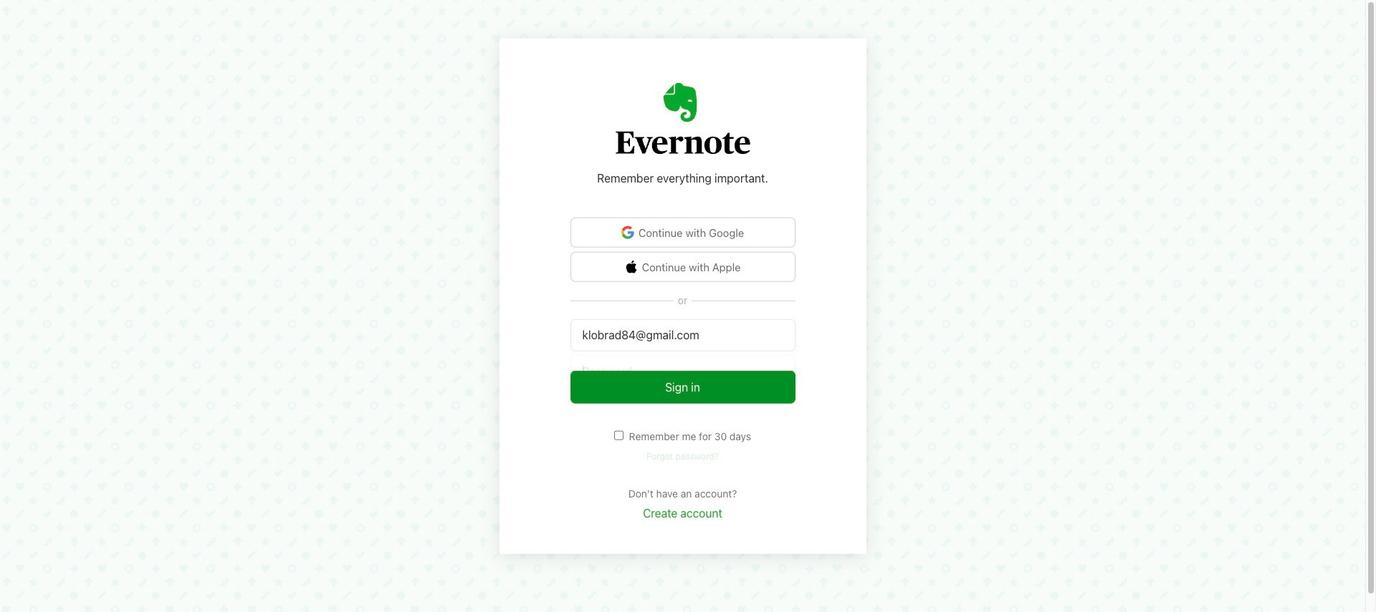 Task type: describe. For each thing, give the bounding box(es) containing it.
Email address or username text field
[[570, 317, 795, 349]]



Task type: locate. For each thing, give the bounding box(es) containing it.
None checkbox
[[614, 434, 624, 443]]

Password password field
[[570, 354, 795, 386]]

None submit
[[570, 374, 795, 407]]



Task type: vqa. For each thing, say whether or not it's contained in the screenshot.
'7 notes'
no



